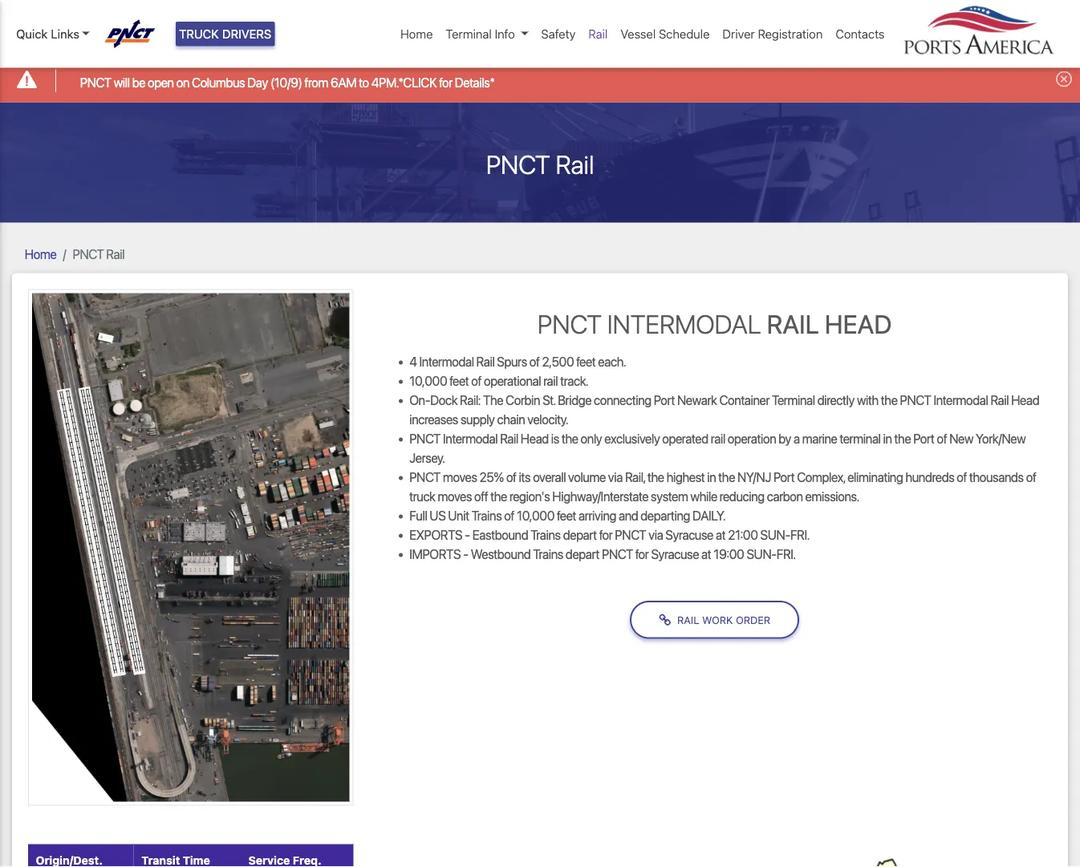 Task type: vqa. For each thing, say whether or not it's contained in the screenshot.
Containers
no



Task type: describe. For each thing, give the bounding box(es) containing it.
is
[[551, 431, 559, 447]]

unit
[[448, 508, 469, 524]]

rail:
[[460, 393, 481, 408]]

track.
[[560, 374, 588, 389]]

1 horizontal spatial 10,000
[[517, 508, 555, 524]]

intermodal up newark
[[607, 309, 761, 339]]

2 horizontal spatial port
[[913, 431, 935, 447]]

and
[[619, 508, 638, 524]]

ny/nj
[[738, 470, 771, 485]]

of up "rail:"
[[471, 374, 482, 389]]

1 vertical spatial fri.
[[777, 547, 796, 562]]

1 horizontal spatial home link
[[394, 18, 439, 49]]

connecting
[[594, 393, 652, 408]]

marine
[[802, 431, 837, 447]]

pnct inside pnct will be open on columbus day (10/9) from 6am to 4pm.*click for details* link
[[80, 75, 111, 90]]

0 vertical spatial port
[[654, 393, 675, 408]]

contacts
[[836, 27, 885, 41]]

corbin
[[506, 393, 540, 408]]

columbus
[[192, 75, 245, 90]]

hundreds
[[906, 470, 954, 485]]

pnct will be open on columbus day (10/9) from 6am to 4pm.*click for details* link
[[80, 73, 495, 92]]

1 vertical spatial rail image
[[415, 844, 1014, 867]]

the right with
[[881, 393, 898, 408]]

1 horizontal spatial at
[[716, 528, 726, 543]]

0 vertical spatial trains
[[472, 508, 502, 524]]

home inside home link
[[400, 27, 433, 41]]

intermodal right "4"
[[419, 354, 474, 370]]

eastbound
[[473, 528, 528, 543]]

4pm.*click
[[371, 75, 437, 90]]

westbound
[[471, 547, 531, 562]]

driver registration link
[[716, 18, 829, 49]]

region's
[[510, 489, 550, 504]]

truck
[[179, 27, 219, 41]]

2 horizontal spatial for
[[636, 547, 649, 562]]

1 vertical spatial syracuse
[[651, 547, 699, 562]]

4
[[409, 354, 417, 370]]

spurs
[[497, 354, 527, 370]]

terminal info link
[[439, 18, 535, 49]]

2,500
[[542, 354, 574, 370]]

full
[[409, 508, 427, 524]]

rail inside rail work order link
[[677, 614, 699, 626]]

link image
[[659, 614, 677, 627]]

to
[[359, 75, 369, 90]]

highway/interstate
[[552, 489, 649, 504]]

vessel
[[621, 27, 656, 41]]

from
[[305, 75, 328, 90]]

1 vertical spatial trains
[[531, 528, 561, 543]]

1 vertical spatial moves
[[438, 489, 472, 504]]

intermodal down the supply
[[443, 431, 498, 447]]

0 horizontal spatial in
[[707, 470, 716, 485]]

directly
[[818, 393, 855, 408]]

terminal
[[840, 431, 881, 447]]

its
[[519, 470, 531, 485]]

service freq.
[[248, 854, 322, 867]]

quick
[[16, 27, 48, 41]]

truck drivers link
[[176, 22, 275, 46]]

time
[[183, 854, 210, 867]]

1 horizontal spatial pnct rail
[[486, 149, 594, 179]]

0 vertical spatial moves
[[443, 470, 477, 485]]

new
[[949, 431, 973, 447]]

pnct will be open on columbus day (10/9) from 6am to 4pm.*click for details* alert
[[0, 59, 1080, 102]]

operated
[[662, 431, 708, 447]]

highest
[[667, 470, 705, 485]]

1 vertical spatial for
[[599, 528, 613, 543]]

6am
[[331, 75, 357, 90]]

increases
[[409, 412, 458, 427]]

the right is
[[562, 431, 578, 447]]

us
[[430, 508, 446, 524]]

1 vertical spatial head
[[1011, 393, 1039, 408]]

0 vertical spatial -
[[465, 528, 470, 543]]

2 vertical spatial head
[[521, 431, 549, 447]]

vessel schedule link
[[614, 18, 716, 49]]

will
[[114, 75, 130, 90]]

carbon
[[767, 489, 803, 504]]

rail,
[[625, 470, 645, 485]]

links
[[51, 27, 79, 41]]

while
[[691, 489, 717, 504]]

1 horizontal spatial head
[[825, 309, 892, 339]]

1 vertical spatial -
[[463, 547, 468, 562]]

driver registration
[[723, 27, 823, 41]]

truck
[[409, 489, 435, 504]]

details*
[[455, 75, 495, 90]]

complex,
[[797, 470, 845, 485]]

2 vertical spatial feet
[[557, 508, 576, 524]]

on-
[[409, 393, 430, 408]]

by
[[779, 431, 791, 447]]

york/new
[[976, 431, 1026, 447]]

schedule
[[659, 27, 710, 41]]

close image
[[1056, 71, 1072, 87]]

the right the off
[[491, 489, 507, 504]]

1 vertical spatial sun-
[[747, 547, 777, 562]]

only
[[581, 431, 602, 447]]

0 vertical spatial syracuse
[[666, 528, 713, 543]]

emissions.
[[805, 489, 859, 504]]

rail work order link
[[630, 601, 799, 639]]

exclusively
[[605, 431, 660, 447]]

order
[[736, 614, 770, 626]]

velocity.
[[528, 412, 568, 427]]

1 vertical spatial depart
[[566, 547, 600, 562]]



Task type: locate. For each thing, give the bounding box(es) containing it.
4 intermodal rail spurs of 2,500 feet each. 10,000 feet of operational rail track. on-dock rail:  the corbin st. bridge connecting port newark container terminal directly with the pnct intermodal rail head increases supply chain velocity. pnct intermodal rail head is the only exclusively operated rail operation by a marine terminal in the port of new york/new jersey. pnct moves 25% of its overall volume via rail, the highest in the ny/nj port complex, eliminating hundreds of thousands of truck moves off the region's highway/interstate system while reducing carbon emissions. full us unit trains of 10,000 feet arriving and departing daily. exports - eastbound trains depart for pnct via syracuse at 21:00 sun-fri. imports - westbound trains depart pnct for syracuse at 19:00 sun-fri.
[[409, 354, 1039, 562]]

1 vertical spatial rail
[[711, 431, 725, 447]]

0 vertical spatial home
[[400, 27, 433, 41]]

st.
[[543, 393, 556, 408]]

rail right operated
[[711, 431, 725, 447]]

at left "19:00"
[[701, 547, 711, 562]]

1 horizontal spatial for
[[599, 528, 613, 543]]

1 horizontal spatial home
[[400, 27, 433, 41]]

1 vertical spatial via
[[649, 528, 663, 543]]

trains down the off
[[472, 508, 502, 524]]

rail link
[[582, 18, 614, 49]]

each.
[[598, 354, 626, 370]]

exports
[[409, 528, 463, 543]]

rail
[[543, 374, 558, 389], [711, 431, 725, 447]]

drivers
[[222, 27, 271, 41]]

21:00
[[728, 528, 758, 543]]

0 vertical spatial pnct rail
[[486, 149, 594, 179]]

1 horizontal spatial in
[[883, 431, 892, 447]]

0 vertical spatial 10,000
[[409, 374, 447, 389]]

0 horizontal spatial via
[[608, 470, 623, 485]]

0 horizontal spatial at
[[701, 547, 711, 562]]

25%
[[480, 470, 504, 485]]

volume
[[568, 470, 606, 485]]

0 horizontal spatial pnct rail
[[73, 246, 125, 262]]

vessel schedule
[[621, 27, 710, 41]]

of left 'new'
[[937, 431, 947, 447]]

jersey.
[[409, 451, 445, 466]]

day
[[247, 75, 268, 90]]

terminal inside the 4 intermodal rail spurs of 2,500 feet each. 10,000 feet of operational rail track. on-dock rail:  the corbin st. bridge connecting port newark container terminal directly with the pnct intermodal rail head increases supply chain velocity. pnct intermodal rail head is the only exclusively operated rail operation by a marine terminal in the port of new york/new jersey. pnct moves 25% of its overall volume via rail, the highest in the ny/nj port complex, eliminating hundreds of thousands of truck moves off the region's highway/interstate system while reducing carbon emissions. full us unit trains of 10,000 feet arriving and departing daily. exports - eastbound trains depart for pnct via syracuse at 21:00 sun-fri. imports - westbound trains depart pnct for syracuse at 19:00 sun-fri.
[[772, 393, 815, 408]]

1 horizontal spatial port
[[774, 470, 795, 485]]

operation
[[728, 431, 776, 447]]

-
[[465, 528, 470, 543], [463, 547, 468, 562]]

in right terminal
[[883, 431, 892, 447]]

1 vertical spatial home link
[[25, 246, 57, 262]]

at up "19:00"
[[716, 528, 726, 543]]

0 vertical spatial for
[[439, 75, 453, 90]]

0 horizontal spatial home link
[[25, 246, 57, 262]]

pnct
[[80, 75, 111, 90], [486, 149, 550, 179], [73, 246, 104, 262], [538, 309, 602, 339], [900, 393, 931, 408], [409, 431, 441, 447], [409, 470, 441, 485], [615, 528, 646, 543], [602, 547, 633, 562]]

sun- down 21:00
[[747, 547, 777, 562]]

0 horizontal spatial rail
[[543, 374, 558, 389]]

0 vertical spatial sun-
[[760, 528, 790, 543]]

rail work order
[[677, 614, 770, 626]]

0 vertical spatial fri.
[[790, 528, 810, 543]]

reducing
[[720, 489, 765, 504]]

bridge
[[558, 393, 592, 408]]

0 vertical spatial terminal
[[446, 27, 492, 41]]

the
[[881, 393, 898, 408], [562, 431, 578, 447], [894, 431, 911, 447], [648, 470, 664, 485], [719, 470, 735, 485], [491, 489, 507, 504]]

safety
[[541, 27, 576, 41]]

open
[[148, 75, 174, 90]]

via left rail,
[[608, 470, 623, 485]]

2 vertical spatial port
[[774, 470, 795, 485]]

info
[[495, 27, 515, 41]]

transit time
[[141, 854, 210, 867]]

0 horizontal spatial home
[[25, 246, 57, 262]]

feet up "rail:"
[[450, 374, 469, 389]]

feet
[[577, 354, 596, 370], [450, 374, 469, 389], [557, 508, 576, 524]]

off
[[474, 489, 488, 504]]

moves up the off
[[443, 470, 477, 485]]

supply
[[461, 412, 495, 427]]

syracuse down daily. in the right bottom of the page
[[666, 528, 713, 543]]

origin/dest.
[[36, 854, 103, 867]]

head up with
[[825, 309, 892, 339]]

moves up unit
[[438, 489, 472, 504]]

1 vertical spatial port
[[913, 431, 935, 447]]

transit
[[141, 854, 180, 867]]

port up carbon
[[774, 470, 795, 485]]

intermodal up 'new'
[[934, 393, 988, 408]]

dock
[[430, 393, 458, 408]]

trains down region's
[[531, 528, 561, 543]]

via
[[608, 470, 623, 485], [649, 528, 663, 543]]

with
[[857, 393, 879, 408]]

10,000 up the on-
[[409, 374, 447, 389]]

thousands
[[969, 470, 1024, 485]]

- right the imports
[[463, 547, 468, 562]]

trains right westbound
[[533, 547, 563, 562]]

(10/9)
[[270, 75, 302, 90]]

0 vertical spatial rail
[[543, 374, 558, 389]]

of
[[530, 354, 540, 370], [471, 374, 482, 389], [937, 431, 947, 447], [506, 470, 517, 485], [957, 470, 967, 485], [1026, 470, 1036, 485], [504, 508, 514, 524]]

quick links link
[[16, 25, 90, 43]]

a
[[794, 431, 800, 447]]

daily.
[[693, 508, 726, 524]]

1 vertical spatial at
[[701, 547, 711, 562]]

1 vertical spatial 10,000
[[517, 508, 555, 524]]

2 vertical spatial trains
[[533, 547, 563, 562]]

for down the and
[[636, 547, 649, 562]]

1 vertical spatial feet
[[450, 374, 469, 389]]

1 horizontal spatial rail
[[711, 431, 725, 447]]

overall
[[533, 470, 566, 485]]

pnct intermodal rail head
[[538, 309, 892, 339]]

terminal
[[446, 27, 492, 41], [772, 393, 815, 408]]

be
[[132, 75, 145, 90]]

on
[[176, 75, 189, 90]]

arriving
[[579, 508, 616, 524]]

head up york/new
[[1011, 393, 1039, 408]]

of right hundreds
[[957, 470, 967, 485]]

1 vertical spatial home
[[25, 246, 57, 262]]

for
[[439, 75, 453, 90], [599, 528, 613, 543], [636, 547, 649, 562]]

sun- right 21:00
[[760, 528, 790, 543]]

1 horizontal spatial rail image
[[415, 844, 1014, 867]]

of right thousands
[[1026, 470, 1036, 485]]

terminal left "info"
[[446, 27, 492, 41]]

fri. down carbon
[[790, 528, 810, 543]]

1 vertical spatial pnct rail
[[73, 246, 125, 262]]

fri. right "19:00"
[[777, 547, 796, 562]]

head left is
[[521, 431, 549, 447]]

the right rail,
[[648, 470, 664, 485]]

of up eastbound
[[504, 508, 514, 524]]

registration
[[758, 27, 823, 41]]

in up while
[[707, 470, 716, 485]]

the up reducing
[[719, 470, 735, 485]]

for inside alert
[[439, 75, 453, 90]]

1 vertical spatial terminal
[[772, 393, 815, 408]]

syracuse down departing at the right bottom of page
[[651, 547, 699, 562]]

rail image
[[28, 289, 353, 806], [415, 844, 1014, 867]]

in
[[883, 431, 892, 447], [707, 470, 716, 485]]

system
[[651, 489, 688, 504]]

departing
[[641, 508, 690, 524]]

pnct rail
[[486, 149, 594, 179], [73, 246, 125, 262]]

truck drivers
[[179, 27, 271, 41]]

terminal info
[[446, 27, 515, 41]]

0 vertical spatial feet
[[577, 354, 596, 370]]

imports
[[409, 547, 461, 562]]

moves
[[443, 470, 477, 485], [438, 489, 472, 504]]

- down unit
[[465, 528, 470, 543]]

port left newark
[[654, 393, 675, 408]]

home
[[400, 27, 433, 41], [25, 246, 57, 262]]

feet up track.
[[577, 354, 596, 370]]

chain
[[497, 412, 525, 427]]

1 horizontal spatial via
[[649, 528, 663, 543]]

0 vertical spatial at
[[716, 528, 726, 543]]

port left 'new'
[[913, 431, 935, 447]]

0 vertical spatial in
[[883, 431, 892, 447]]

trains
[[472, 508, 502, 524], [531, 528, 561, 543], [533, 547, 563, 562]]

2 vertical spatial for
[[636, 547, 649, 562]]

of left its
[[506, 470, 517, 485]]

via down departing at the right bottom of page
[[649, 528, 663, 543]]

the right terminal
[[894, 431, 911, 447]]

newark
[[677, 393, 717, 408]]

freq.
[[293, 854, 322, 867]]

0 vertical spatial head
[[825, 309, 892, 339]]

rail up st.
[[543, 374, 558, 389]]

1 horizontal spatial terminal
[[772, 393, 815, 408]]

0 vertical spatial rail image
[[28, 289, 353, 806]]

pnct will be open on columbus day (10/9) from 6am to 4pm.*click for details*
[[80, 75, 495, 90]]

quick links
[[16, 27, 79, 41]]

19:00
[[714, 547, 744, 562]]

driver
[[723, 27, 755, 41]]

0 vertical spatial depart
[[563, 528, 597, 543]]

the
[[483, 393, 503, 408]]

feet left the arriving
[[557, 508, 576, 524]]

sun-
[[760, 528, 790, 543], [747, 547, 777, 562]]

0 vertical spatial home link
[[394, 18, 439, 49]]

0 vertical spatial via
[[608, 470, 623, 485]]

of right spurs
[[530, 354, 540, 370]]

work
[[702, 614, 733, 626]]

0 horizontal spatial port
[[654, 393, 675, 408]]

0 horizontal spatial terminal
[[446, 27, 492, 41]]

for left details*
[[439, 75, 453, 90]]

0 horizontal spatial for
[[439, 75, 453, 90]]

safety link
[[535, 18, 582, 49]]

rail
[[588, 27, 608, 41], [556, 149, 594, 179], [106, 246, 125, 262], [767, 309, 819, 339], [476, 354, 495, 370], [991, 393, 1009, 408], [500, 431, 518, 447], [677, 614, 699, 626]]

eliminating
[[848, 470, 903, 485]]

10,000 down region's
[[517, 508, 555, 524]]

terminal up a
[[772, 393, 815, 408]]

0 horizontal spatial 10,000
[[409, 374, 447, 389]]

1 vertical spatial in
[[707, 470, 716, 485]]

0 horizontal spatial rail image
[[28, 289, 353, 806]]

for down the arriving
[[599, 528, 613, 543]]

0 horizontal spatial head
[[521, 431, 549, 447]]

2 horizontal spatial head
[[1011, 393, 1039, 408]]

depart
[[563, 528, 597, 543], [566, 547, 600, 562]]



